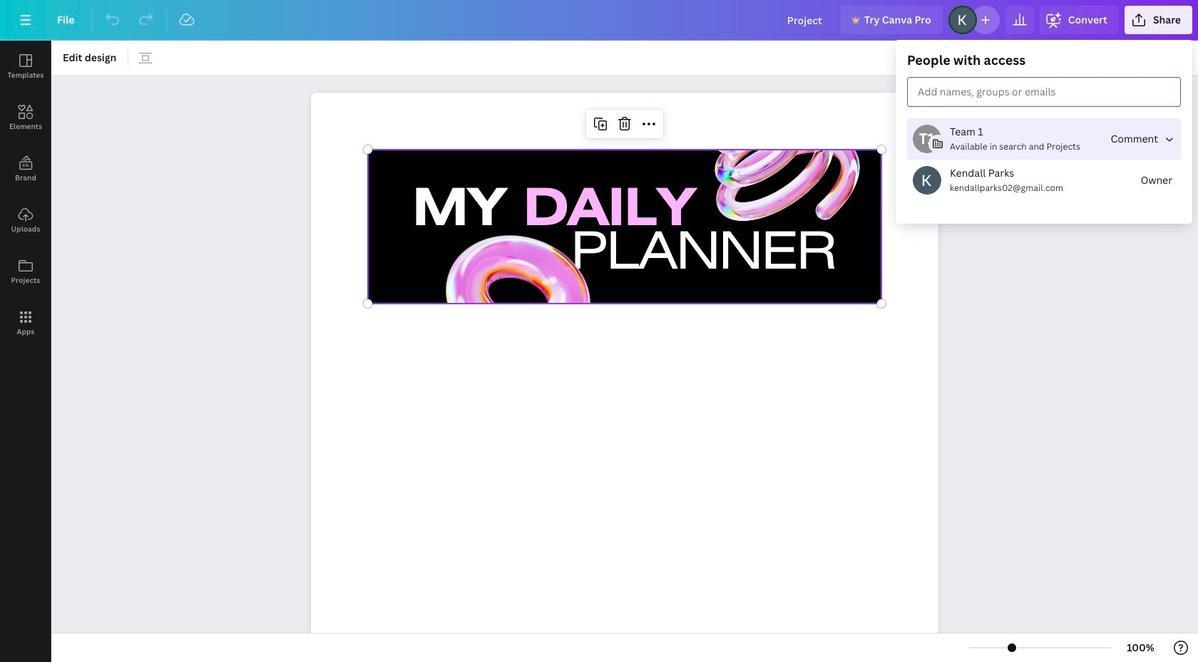 Task type: vqa. For each thing, say whether or not it's contained in the screenshot.
ABOUT link
no



Task type: describe. For each thing, give the bounding box(es) containing it.
team 1 element
[[913, 125, 942, 153]]

Can comment button
[[1105, 125, 1181, 153]]

Design title text field
[[776, 6, 835, 34]]

team 1 image
[[913, 125, 942, 153]]

side panel tab list
[[0, 41, 51, 349]]



Task type: locate. For each thing, give the bounding box(es) containing it.
main menu bar
[[0, 0, 1199, 41]]

Zoom button
[[1118, 637, 1164, 660]]

Add names, groups or emails text field
[[912, 82, 1056, 103]]

None text field
[[311, 85, 939, 663]]

group
[[907, 51, 1181, 213]]



